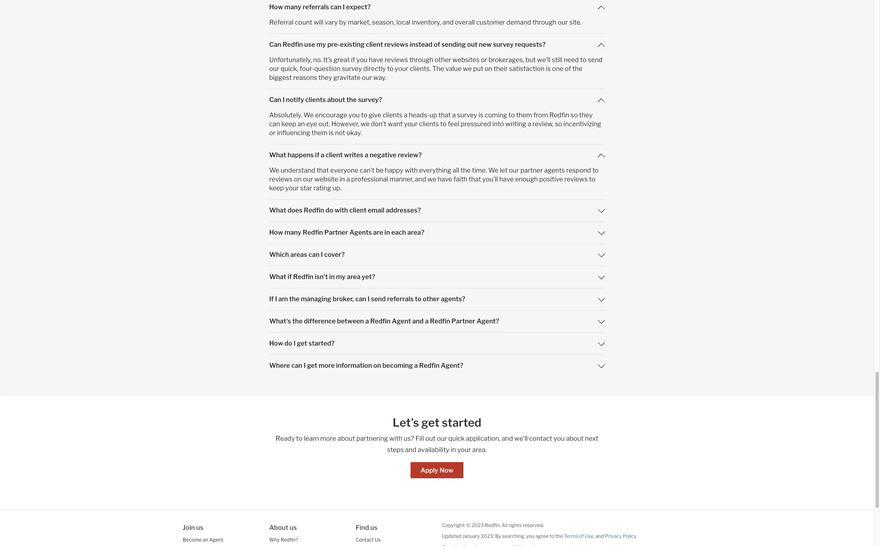 Task type: locate. For each thing, give the bounding box(es) containing it.
by
[[339, 19, 347, 26]]

our right let
[[509, 167, 520, 174]]

have up directly
[[369, 56, 384, 64]]

more down started?
[[319, 362, 335, 370]]

us?
[[404, 435, 415, 443]]

faith
[[454, 176, 468, 183]]

0 vertical spatial agent?
[[477, 318, 500, 325]]

agent
[[392, 318, 411, 325], [209, 537, 223, 543]]

can
[[331, 3, 342, 11], [269, 120, 280, 128], [309, 251, 320, 259], [356, 296, 367, 303], [292, 362, 303, 370]]

the down need
[[573, 65, 583, 73]]

0 horizontal spatial out
[[426, 435, 436, 443]]

area?
[[408, 229, 425, 237]]

get left started?
[[297, 340, 308, 348]]

2 vertical spatial with
[[390, 435, 403, 443]]

on down "understand"
[[294, 176, 302, 183]]

cover?
[[324, 251, 345, 259]]

1 vertical spatial through
[[410, 56, 434, 64]]

i left notify
[[283, 96, 285, 104]]

about for more
[[338, 435, 355, 443]]

1 can from the top
[[269, 41, 282, 48]]

1 horizontal spatial they
[[580, 111, 593, 119]]

we
[[304, 111, 314, 119], [269, 167, 280, 174], [489, 167, 499, 174]]

send inside unfortunately, no. it's great if you have reviews through other websites or brokerages, but we'll still need to send our quick, four-question survey directly to your clients. the value we put on their satisfaction is one of the biggest reasons they gravitate our way.
[[588, 56, 603, 64]]

overall
[[455, 19, 475, 26]]

reserved.
[[523, 523, 544, 529]]

1 horizontal spatial of
[[565, 65, 572, 73]]

do down rating
[[326, 207, 334, 214]]

2 horizontal spatial we
[[463, 65, 472, 73]]

2 vertical spatial if
[[288, 273, 292, 281]]

does
[[288, 207, 303, 214]]

searching,
[[503, 534, 526, 540]]

that
[[439, 111, 451, 119], [317, 167, 329, 174], [469, 176, 482, 183]]

0 horizontal spatial they
[[319, 74, 332, 82]]

started?
[[309, 340, 335, 348]]

2 us from the left
[[290, 524, 297, 532]]

reviews down the can redfin use my pre-existing client reviews instead of sending out new survey requests? on the top of the page
[[385, 56, 408, 64]]

0 horizontal spatial agent
[[209, 537, 223, 543]]

your down quick at the bottom
[[458, 447, 471, 454]]

0 vertical spatial other
[[435, 56, 452, 64]]

updated january 2023: by searching, you agree to the terms of use , and privacy policy .
[[442, 534, 638, 540]]

on inside unfortunately, no. it's great if you have reviews through other websites or brokerages, but we'll still need to send our quick, four-question survey directly to your clients. the value we put on their satisfaction is one of the biggest reasons they gravitate our way.
[[485, 65, 493, 73]]

your inside unfortunately, no. it's great if you have reviews through other websites or brokerages, but we'll still need to send our quick, four-question survey directly to your clients. the value we put on their satisfaction is one of the biggest reasons they gravitate our way.
[[395, 65, 409, 73]]

to left give
[[361, 111, 368, 119]]

them down the 'out.'
[[312, 129, 328, 137]]

how do i get started?
[[269, 340, 335, 348]]

1 vertical spatial clients
[[383, 111, 403, 119]]

of left use at bottom
[[580, 534, 584, 540]]

0 horizontal spatial my
[[317, 41, 326, 48]]

satisfaction
[[510, 65, 545, 73]]

0 horizontal spatial through
[[410, 56, 434, 64]]

2 can from the top
[[269, 96, 282, 104]]

0 horizontal spatial do
[[285, 340, 293, 348]]

your inside we understand that everyone can't be happy with everything all the time. we let our partner agents respond to reviews on our website in a professional manner, and we have faith that you'll have enough positive reviews to keep your star rating up.
[[286, 184, 299, 192]]

partner down agents?
[[452, 318, 476, 325]]

redfin up review,
[[550, 111, 570, 119]]

quick
[[449, 435, 465, 443]]

1 what from the top
[[269, 151, 287, 159]]

the
[[573, 65, 583, 73], [347, 96, 357, 104], [461, 167, 471, 174], [290, 296, 300, 303], [293, 318, 303, 325], [556, 534, 563, 540]]

if up am
[[288, 273, 292, 281]]

an left eye
[[298, 120, 305, 128]]

many for referrals
[[285, 3, 302, 11]]

0 vertical spatial is
[[546, 65, 551, 73]]

referrals up will
[[303, 3, 329, 11]]

2 horizontal spatial with
[[405, 167, 418, 174]]

new
[[479, 41, 492, 48]]

unfortunately, no. it's great if you have reviews through other websites or brokerages, but we'll still need to send our quick, four-question survey directly to your clients. the value we put on their satisfaction is one of the biggest reasons they gravitate our way.
[[269, 56, 603, 82]]

0 vertical spatial keep
[[282, 120, 296, 128]]

i left expect? on the top of the page
[[343, 3, 345, 11]]

0 horizontal spatial referrals
[[303, 3, 329, 11]]

if right "happens"
[[315, 151, 320, 159]]

1 vertical spatial agent
[[209, 537, 223, 543]]

become an agent button
[[183, 537, 223, 543]]

expect?
[[346, 3, 371, 11]]

0 vertical spatial partner
[[325, 229, 348, 237]]

get down started?
[[307, 362, 318, 370]]

client right existing
[[366, 41, 383, 48]]

0 vertical spatial many
[[285, 3, 302, 11]]

how for how do i get started?
[[269, 340, 283, 348]]

0 vertical spatial send
[[588, 56, 603, 64]]

0 vertical spatial what
[[269, 151, 287, 159]]

redfin down if i am the managing broker, can i send referrals to other agents?
[[371, 318, 391, 325]]

agents
[[350, 229, 372, 237]]

where can i get more information on becoming a redfin agent?
[[269, 362, 464, 370]]

2 horizontal spatial on
[[485, 65, 493, 73]]

0 vertical spatial survey
[[494, 41, 514, 48]]

the inside we understand that everyone can't be happy with everything all the time. we let our partner agents respond to reviews on our website in a professional manner, and we have faith that you'll have enough positive reviews to keep your star rating up.
[[461, 167, 471, 174]]

star
[[301, 184, 312, 192]]

apply now button
[[411, 463, 464, 479]]

us for find us
[[371, 524, 378, 532]]

happens
[[288, 151, 314, 159]]

inventory,
[[412, 19, 441, 26]]

partner up "cover?"
[[325, 229, 348, 237]]

us right join
[[196, 524, 204, 532]]

we down websites
[[463, 65, 472, 73]]

how many redfin partner agents are in each area?
[[269, 229, 425, 237]]

2 horizontal spatial of
[[580, 534, 584, 540]]

1 vertical spatial do
[[285, 340, 293, 348]]

of down need
[[565, 65, 572, 73]]

do down what's
[[285, 340, 293, 348]]

1 vertical spatial send
[[371, 296, 386, 303]]

agree
[[536, 534, 549, 540]]

1 vertical spatial with
[[335, 207, 348, 214]]

incentivizing
[[564, 120, 602, 128]]

redfin up "unfortunately,"
[[283, 41, 303, 48]]

can inside 'absolutely. we encourage you to give clients a heads-up that a survey is coming to them from redfin so they can keep an eye out. however, we don't want your clients to feel pressured into writing a review, so incentivizing or influencing them is not okay.'
[[269, 120, 280, 128]]

3 us from the left
[[371, 524, 378, 532]]

1 many from the top
[[285, 3, 302, 11]]

we down give
[[361, 120, 370, 128]]

apply now
[[421, 467, 454, 475]]

0 vertical spatial they
[[319, 74, 332, 82]]

gravitate
[[334, 74, 361, 82]]

of right instead on the left
[[434, 41, 441, 48]]

clients right notify
[[306, 96, 326, 104]]

enough
[[516, 176, 538, 183]]

clients
[[306, 96, 326, 104], [383, 111, 403, 119], [419, 120, 439, 128]]

0 horizontal spatial have
[[369, 56, 384, 64]]

of
[[434, 41, 441, 48], [565, 65, 572, 73], [580, 534, 584, 540]]

client up everyone
[[326, 151, 343, 159]]

why redfin?
[[269, 537, 298, 543]]

can up 'absolutely.' at the top left of the page
[[269, 96, 282, 104]]

can redfin use my pre-existing client reviews instead of sending out new survey requests?
[[269, 41, 546, 48]]

or inside unfortunately, no. it's great if you have reviews through other websites or brokerages, but we'll still need to send our quick, four-question survey directly to your clients. the value we put on their satisfaction is one of the biggest reasons they gravitate our way.
[[481, 56, 488, 64]]

we up you'll
[[489, 167, 499, 174]]

redfin.
[[485, 523, 501, 529]]

1 horizontal spatial is
[[479, 111, 484, 119]]

1 vertical spatial or
[[269, 129, 276, 137]]

in inside we understand that everyone can't be happy with everything all the time. we let our partner agents respond to reviews on our website in a professional manner, and we have faith that you'll have enough positive reviews to keep your star rating up.
[[340, 176, 345, 183]]

1 vertical spatial if
[[315, 151, 320, 159]]

2 how from the top
[[269, 229, 283, 237]]

0 horizontal spatial we
[[361, 120, 370, 128]]

2 vertical spatial how
[[269, 340, 283, 348]]

2023:
[[481, 534, 495, 540]]

1 horizontal spatial them
[[517, 111, 533, 119]]

that up website
[[317, 167, 329, 174]]

us up redfin?
[[290, 524, 297, 532]]

1 vertical spatial out
[[426, 435, 436, 443]]

contact
[[356, 537, 374, 543]]

1 horizontal spatial through
[[533, 19, 557, 26]]

get for more
[[307, 362, 318, 370]]

about
[[269, 524, 289, 532]]

if
[[269, 296, 274, 303]]

them up writing
[[517, 111, 533, 119]]

with inside ready to learn more about partnering with us? fill out our quick application, and we'll contact you about next steps and availability in your area.
[[390, 435, 403, 443]]

of inside unfortunately, no. it's great if you have reviews through other websites or brokerages, but we'll still need to send our quick, four-question survey directly to your clients. the value we put on their satisfaction is one of the biggest reasons they gravitate our way.
[[565, 65, 572, 73]]

have down everything
[[438, 176, 453, 183]]

.
[[637, 534, 638, 540]]

absolutely.
[[269, 111, 303, 119]]

your down heads-
[[405, 120, 418, 128]]

but
[[526, 56, 536, 64]]

0 vertical spatial can
[[269, 41, 282, 48]]

email
[[368, 207, 385, 214]]

0 vertical spatial them
[[517, 111, 533, 119]]

1 horizontal spatial so
[[571, 111, 578, 119]]

other left agents?
[[423, 296, 440, 303]]

1 horizontal spatial out
[[468, 41, 478, 48]]

reviews inside unfortunately, no. it's great if you have reviews through other websites or brokerages, but we'll still need to send our quick, four-question survey directly to your clients. the value we put on their satisfaction is one of the biggest reasons they gravitate our way.
[[385, 56, 408, 64]]

survey up brokerages,
[[494, 41, 514, 48]]

how up where
[[269, 340, 283, 348]]

our inside ready to learn more about partnering with us? fill out our quick application, and we'll contact you about next steps and availability in your area.
[[437, 435, 447, 443]]

the left terms
[[556, 534, 563, 540]]

2 vertical spatial of
[[580, 534, 584, 540]]

terms
[[565, 534, 579, 540]]

partnering
[[357, 435, 388, 443]]

use
[[585, 534, 594, 540]]

1 horizontal spatial us
[[290, 524, 297, 532]]

0 vertical spatial on
[[485, 65, 493, 73]]

0 horizontal spatial survey
[[342, 65, 362, 73]]

pre-
[[328, 41, 340, 48]]

0 vertical spatial that
[[439, 111, 451, 119]]

1 vertical spatial so
[[555, 120, 563, 128]]

out right fill at the bottom
[[426, 435, 436, 443]]

survey up gravitate
[[342, 65, 362, 73]]

to left feel
[[441, 120, 447, 128]]

1 horizontal spatial we
[[304, 111, 314, 119]]

through inside unfortunately, no. it's great if you have reviews through other websites or brokerages, but we'll still need to send our quick, four-question survey directly to your clients. the value we put on their satisfaction is one of the biggest reasons they gravitate our way.
[[410, 56, 434, 64]]

2 horizontal spatial that
[[469, 176, 482, 183]]

0 horizontal spatial so
[[555, 120, 563, 128]]

you up however, at the left of the page
[[349, 111, 360, 119]]

redfin left isn't in the left of the page
[[293, 273, 314, 281]]

2 vertical spatial survey
[[458, 111, 478, 119]]

what for what does redfin do with client email addresses?
[[269, 207, 287, 214]]

with up manner,
[[405, 167, 418, 174]]

survey up pressured
[[458, 111, 478, 119]]

happy
[[385, 167, 404, 174]]

0 horizontal spatial if
[[288, 273, 292, 281]]

0 horizontal spatial them
[[312, 129, 328, 137]]

each
[[392, 229, 406, 237]]

1 vertical spatial on
[[294, 176, 302, 183]]

find
[[356, 524, 369, 532]]

more
[[319, 362, 335, 370], [321, 435, 336, 443]]

1 horizontal spatial an
[[298, 120, 305, 128]]

3 how from the top
[[269, 340, 283, 348]]

biggest
[[269, 74, 292, 82]]

send right need
[[588, 56, 603, 64]]

about left partnering at left
[[338, 435, 355, 443]]

the
[[433, 65, 445, 73]]

1 vertical spatial many
[[285, 229, 302, 237]]

get for started?
[[297, 340, 308, 348]]

1 vertical spatial can
[[269, 96, 282, 104]]

we inside 'absolutely. we encourage you to give clients a heads-up that a survey is coming to them from redfin so they can keep an eye out. however, we don't want your clients to feel pressured into writing a review, so incentivizing or influencing them is not okay.'
[[304, 111, 314, 119]]

many up the count
[[285, 3, 302, 11]]

clients up want
[[383, 111, 403, 119]]

partner
[[325, 229, 348, 237], [452, 318, 476, 325]]

reviews down respond
[[565, 176, 588, 183]]

2 what from the top
[[269, 207, 287, 214]]

1 horizontal spatial send
[[588, 56, 603, 64]]

if right great
[[351, 56, 355, 64]]

to down respond
[[590, 176, 596, 183]]

0 vertical spatial get
[[297, 340, 308, 348]]

information
[[336, 362, 372, 370]]

clients down up
[[419, 120, 439, 128]]

you inside unfortunately, no. it's great if you have reviews through other websites or brokerages, but we'll still need to send our quick, four-question survey directly to your clients. the value we put on their satisfaction is one of the biggest reasons they gravitate our way.
[[357, 56, 368, 64]]

1 how from the top
[[269, 3, 283, 11]]

requests?
[[516, 41, 546, 48]]

from
[[534, 111, 549, 119]]

you
[[357, 56, 368, 64], [349, 111, 360, 119], [554, 435, 565, 443], [527, 534, 535, 540]]

can down 'absolutely.' at the top left of the page
[[269, 120, 280, 128]]

keep down "understand"
[[269, 184, 284, 192]]

many
[[285, 3, 302, 11], [285, 229, 302, 237]]

okay.
[[347, 129, 362, 137]]

survey inside 'absolutely. we encourage you to give clients a heads-up that a survey is coming to them from redfin so they can keep an eye out. however, we don't want your clients to feel pressured into writing a review, so incentivizing or influencing them is not okay.'
[[458, 111, 478, 119]]

0 vertical spatial if
[[351, 56, 355, 64]]

in down everyone
[[340, 176, 345, 183]]

1 horizontal spatial we
[[428, 176, 437, 183]]

0 vertical spatial out
[[468, 41, 478, 48]]

review,
[[533, 120, 554, 128]]

can up vary
[[331, 3, 342, 11]]

1 us from the left
[[196, 524, 204, 532]]

get up fill at the bottom
[[422, 416, 440, 430]]

my right use
[[317, 41, 326, 48]]

can for can redfin use my pre-existing client reviews instead of sending out new survey requests?
[[269, 41, 282, 48]]

many down 'does'
[[285, 229, 302, 237]]

1 horizontal spatial with
[[390, 435, 403, 443]]

0 vertical spatial an
[[298, 120, 305, 128]]

0 vertical spatial clients
[[306, 96, 326, 104]]

they up incentivizing
[[580, 111, 593, 119]]

3 what from the top
[[269, 273, 287, 281]]

2 horizontal spatial us
[[371, 524, 378, 532]]

2 vertical spatial what
[[269, 273, 287, 281]]

about up encourage
[[328, 96, 345, 104]]

agent?
[[477, 318, 500, 325], [441, 362, 464, 370]]

can right where
[[292, 362, 303, 370]]

0 horizontal spatial an
[[203, 537, 208, 543]]

what for what happens if a client writes a negative review?
[[269, 151, 287, 159]]

existing
[[340, 41, 365, 48]]

how
[[269, 3, 283, 11], [269, 229, 283, 237], [269, 340, 283, 348]]

i left started?
[[294, 340, 296, 348]]

is left one
[[546, 65, 551, 73]]

1 vertical spatial referrals
[[388, 296, 414, 303]]

survey inside unfortunately, no. it's great if you have reviews through other websites or brokerages, but we'll still need to send our quick, four-question survey directly to your clients. the value we put on their satisfaction is one of the biggest reasons they gravitate our way.
[[342, 65, 362, 73]]

1 vertical spatial they
[[580, 111, 593, 119]]

demand
[[507, 19, 532, 26]]

i left "cover?"
[[321, 251, 323, 259]]

our up availability
[[437, 435, 447, 443]]

i down 'how do i get started?'
[[304, 362, 306, 370]]

0 vertical spatial agent
[[392, 318, 411, 325]]

reviews
[[385, 41, 409, 48], [385, 56, 408, 64], [269, 176, 293, 183], [565, 176, 588, 183]]

what left "happens"
[[269, 151, 287, 159]]

1 horizontal spatial partner
[[452, 318, 476, 325]]

that down time.
[[469, 176, 482, 183]]

so up incentivizing
[[571, 111, 578, 119]]

more right the learn in the left of the page
[[321, 435, 336, 443]]

how for how many referrals can i expect?
[[269, 3, 283, 11]]

2 many from the top
[[285, 229, 302, 237]]

you up directly
[[357, 56, 368, 64]]

you right contact
[[554, 435, 565, 443]]

1 horizontal spatial or
[[481, 56, 488, 64]]

you inside ready to learn more about partnering with us? fill out our quick application, and we'll contact you about next steps and availability in your area.
[[554, 435, 565, 443]]

difference
[[304, 318, 336, 325]]

is
[[546, 65, 551, 73], [479, 111, 484, 119], [329, 129, 334, 137]]

copyright: © 2023 redfin. all rights reserved.
[[442, 523, 544, 529]]

what for what if redfin isn't in my area yet?
[[269, 273, 287, 281]]

to up writing
[[509, 111, 515, 119]]

they down question
[[319, 74, 332, 82]]

the right the all
[[461, 167, 471, 174]]

can up "unfortunately,"
[[269, 41, 282, 48]]

about
[[328, 96, 345, 104], [338, 435, 355, 443], [567, 435, 584, 443]]

to left the learn in the left of the page
[[296, 435, 303, 443]]

in inside ready to learn more about partnering with us? fill out our quick application, and we'll contact you about next steps and availability in your area.
[[451, 447, 457, 454]]

your left star
[[286, 184, 299, 192]]

0 vertical spatial through
[[533, 19, 557, 26]]

about left next
[[567, 435, 584, 443]]

what happens if a client writes a negative review?
[[269, 151, 422, 159]]

let's get started
[[393, 416, 482, 430]]

2 vertical spatial is
[[329, 129, 334, 137]]

or inside 'absolutely. we encourage you to give clients a heads-up that a survey is coming to them from redfin so they can keep an eye out. however, we don't want your clients to feel pressured into writing a review, so incentivizing or influencing them is not okay.'
[[269, 129, 276, 137]]

redfin up which areas can i cover?
[[303, 229, 323, 237]]

way.
[[374, 74, 387, 82]]

with up steps
[[390, 435, 403, 443]]

0 horizontal spatial or
[[269, 129, 276, 137]]

0 vertical spatial how
[[269, 3, 283, 11]]

out left new
[[468, 41, 478, 48]]

my left area
[[336, 273, 346, 281]]

feel
[[448, 120, 460, 128]]



Task type: vqa. For each thing, say whether or not it's contained in the screenshot.
are
yes



Task type: describe. For each thing, give the bounding box(es) containing it.
eye
[[307, 120, 318, 128]]

to right agree
[[550, 534, 555, 540]]

areas
[[291, 251, 308, 259]]

2 horizontal spatial survey
[[494, 41, 514, 48]]

give
[[369, 111, 382, 119]]

privacy policy link
[[606, 534, 637, 540]]

find us
[[356, 524, 378, 532]]

up
[[430, 111, 438, 119]]

we'll
[[538, 56, 551, 64]]

0 horizontal spatial partner
[[325, 229, 348, 237]]

0 horizontal spatial send
[[371, 296, 386, 303]]

if inside unfortunately, no. it's great if you have reviews through other websites or brokerages, but we'll still need to send our quick, four-question survey directly to your clients. the value we put on their satisfaction is one of the biggest reasons they gravitate our way.
[[351, 56, 355, 64]]

ready to learn more about partnering with us? fill out our quick application, and we'll contact you about next steps and availability in your area.
[[276, 435, 599, 454]]

2 vertical spatial client
[[350, 207, 367, 214]]

1 vertical spatial partner
[[452, 318, 476, 325]]

understand
[[281, 167, 316, 174]]

to inside ready to learn more about partnering with us? fill out our quick application, and we'll contact you about next steps and availability in your area.
[[296, 435, 303, 443]]

rights
[[509, 523, 522, 529]]

you down reserved.
[[527, 534, 535, 540]]

is inside unfortunately, no. it's great if you have reviews through other websites or brokerages, but we'll still need to send our quick, four-question survey directly to your clients. the value we put on their satisfaction is one of the biggest reasons they gravitate our way.
[[546, 65, 551, 73]]

reviews down local
[[385, 41, 409, 48]]

us
[[375, 537, 381, 543]]

keep inside we understand that everyone can't be happy with everything all the time. we let our partner agents respond to reviews on our website in a professional manner, and we have faith that you'll have enough positive reviews to keep your star rating up.
[[269, 184, 284, 192]]

0 horizontal spatial with
[[335, 207, 348, 214]]

manner,
[[390, 176, 414, 183]]

up.
[[333, 184, 342, 192]]

contact us button
[[356, 537, 381, 543]]

other inside unfortunately, no. it's great if you have reviews through other websites or brokerages, but we'll still need to send our quick, four-question survey directly to your clients. the value we put on their satisfaction is one of the biggest reasons they gravitate our way.
[[435, 56, 452, 64]]

many for redfin
[[285, 229, 302, 237]]

it's
[[324, 56, 333, 64]]

what if redfin isn't in my area yet?
[[269, 273, 376, 281]]

rating
[[314, 184, 331, 192]]

apply
[[421, 467, 439, 475]]

0 horizontal spatial we
[[269, 167, 280, 174]]

vary
[[325, 19, 338, 26]]

us for about us
[[290, 524, 297, 532]]

referral
[[269, 19, 294, 26]]

1 horizontal spatial agent
[[392, 318, 411, 325]]

1 horizontal spatial have
[[438, 176, 453, 183]]

a inside we understand that everyone can't be happy with everything all the time. we let our partner agents respond to reviews on our website in a professional manner, and we have faith that you'll have enough positive reviews to keep your star rating up.
[[347, 176, 350, 183]]

addresses?
[[386, 207, 421, 214]]

contact
[[530, 435, 553, 443]]

between
[[337, 318, 364, 325]]

websites
[[453, 56, 480, 64]]

the right what's
[[293, 318, 303, 325]]

pressured
[[461, 120, 492, 128]]

no.
[[313, 56, 322, 64]]

privacy
[[606, 534, 623, 540]]

0 horizontal spatial is
[[329, 129, 334, 137]]

2 vertical spatial get
[[422, 416, 440, 430]]

1 vertical spatial an
[[203, 537, 208, 543]]

your inside ready to learn more about partnering with us? fill out our quick application, and we'll contact you about next steps and availability in your area.
[[458, 447, 471, 454]]

keep inside 'absolutely. we encourage you to give clients a heads-up that a survey is coming to them from redfin so they can keep an eye out. however, we don't want your clients to feel pressured into writing a review, so incentivizing or influencing them is not okay.'
[[282, 120, 296, 128]]

1 vertical spatial other
[[423, 296, 440, 303]]

2 horizontal spatial clients
[[419, 120, 439, 128]]

the left survey?
[[347, 96, 357, 104]]

site.
[[570, 19, 582, 26]]

to right directly
[[388, 65, 394, 73]]

redfin right 'does'
[[304, 207, 324, 214]]

january
[[463, 534, 480, 540]]

1 vertical spatial them
[[312, 129, 328, 137]]

can right broker,
[[356, 296, 367, 303]]

redfin right becoming
[[420, 362, 440, 370]]

negative
[[370, 151, 397, 159]]

everything
[[419, 167, 452, 174]]

1 horizontal spatial if
[[315, 151, 320, 159]]

0 horizontal spatial that
[[317, 167, 329, 174]]

don't
[[371, 120, 387, 128]]

0 vertical spatial referrals
[[303, 3, 329, 11]]

brokerages,
[[489, 56, 525, 64]]

steps
[[388, 447, 404, 454]]

contact us
[[356, 537, 381, 543]]

redfin down agents?
[[430, 318, 451, 325]]

started
[[442, 416, 482, 430]]

what does redfin do with client email addresses?
[[269, 207, 421, 214]]

use
[[305, 41, 316, 48]]

out.
[[319, 120, 330, 128]]

©
[[467, 523, 471, 529]]

out inside ready to learn more about partnering with us? fill out our quick application, and we'll contact you about next steps and availability in your area.
[[426, 435, 436, 443]]

1 horizontal spatial do
[[326, 207, 334, 214]]

1 vertical spatial is
[[479, 111, 484, 119]]

with inside we understand that everyone can't be happy with everything all the time. we let our partner agents respond to reviews on our website in a professional manner, and we have faith that you'll have enough positive reviews to keep your star rating up.
[[405, 167, 418, 174]]

on inside we understand that everyone can't be happy with everything all the time. we let our partner agents respond to reviews on our website in a professional manner, and we have faith that you'll have enough positive reviews to keep your star rating up.
[[294, 176, 302, 183]]

our up star
[[303, 176, 313, 183]]

let
[[500, 167, 508, 174]]

want
[[388, 120, 403, 128]]

0 vertical spatial client
[[366, 41, 383, 48]]

0 vertical spatial so
[[571, 111, 578, 119]]

partner
[[521, 167, 543, 174]]

learn
[[304, 435, 319, 443]]

the right am
[[290, 296, 300, 303]]

becoming
[[383, 362, 413, 370]]

have inside unfortunately, no. it's great if you have reviews through other websites or brokerages, but we'll still need to send our quick, four-question survey directly to your clients. the value we put on their satisfaction is one of the biggest reasons they gravitate our way.
[[369, 56, 384, 64]]

to right need
[[581, 56, 587, 64]]

about for clients
[[328, 96, 345, 104]]

sending
[[442, 41, 466, 48]]

everyone
[[331, 167, 359, 174]]

our up biggest
[[269, 65, 280, 73]]

fill
[[416, 435, 424, 443]]

we inside 'absolutely. we encourage you to give clients a heads-up that a survey is coming to them from redfin so they can keep an eye out. however, we don't want your clients to feel pressured into writing a review, so incentivizing or influencing them is not okay.'
[[361, 120, 370, 128]]

0 vertical spatial of
[[434, 41, 441, 48]]

customer
[[477, 19, 506, 26]]

that inside 'absolutely. we encourage you to give clients a heads-up that a survey is coming to them from redfin so they can keep an eye out. however, we don't want your clients to feel pressured into writing a review, so incentivizing or influencing them is not okay.'
[[439, 111, 451, 119]]

redfin?
[[281, 537, 298, 543]]

1 horizontal spatial clients
[[383, 111, 403, 119]]

terms of use link
[[565, 534, 594, 540]]

you inside 'absolutely. we encourage you to give clients a heads-up that a survey is coming to them from redfin so they can keep an eye out. however, we don't want your clients to feel pressured into writing a review, so incentivizing or influencing them is not okay.'
[[349, 111, 360, 119]]

2 horizontal spatial we
[[489, 167, 499, 174]]

,
[[594, 534, 595, 540]]

in right are at the top
[[385, 229, 390, 237]]

updated
[[442, 534, 462, 540]]

will
[[314, 19, 324, 26]]

they inside unfortunately, no. it's great if you have reviews through other websites or brokerages, but we'll still need to send our quick, four-question survey directly to your clients. the value we put on their satisfaction is one of the biggest reasons they gravitate our way.
[[319, 74, 332, 82]]

however,
[[332, 120, 360, 128]]

2 horizontal spatial have
[[500, 176, 514, 183]]

agents
[[545, 167, 565, 174]]

if i am the managing broker, can i send referrals to other agents?
[[269, 296, 466, 303]]

we inside unfortunately, no. it's great if you have reviews through other websites or brokerages, but we'll still need to send our quick, four-question survey directly to your clients. the value we put on their satisfaction is one of the biggest reasons they gravitate our way.
[[463, 65, 472, 73]]

isn't
[[315, 273, 328, 281]]

reviews down "understand"
[[269, 176, 293, 183]]

all
[[453, 167, 460, 174]]

0 vertical spatial my
[[317, 41, 326, 48]]

are
[[374, 229, 384, 237]]

us for join us
[[196, 524, 204, 532]]

become an agent
[[183, 537, 223, 543]]

0 horizontal spatial clients
[[306, 96, 326, 104]]

0 vertical spatial more
[[319, 362, 335, 370]]

clients.
[[410, 65, 431, 73]]

reasons
[[294, 74, 317, 82]]

and inside we understand that everyone can't be happy with everything all the time. we let our partner agents respond to reviews on our website in a professional manner, and we have faith that you'll have enough positive reviews to keep your star rating up.
[[415, 176, 427, 183]]

unfortunately,
[[269, 56, 312, 64]]

agents?
[[441, 296, 466, 303]]

2023
[[472, 523, 484, 529]]

i right "if"
[[275, 296, 277, 303]]

how for how many redfin partner agents are in each area?
[[269, 229, 283, 237]]

survey?
[[358, 96, 382, 104]]

1 vertical spatial my
[[336, 273, 346, 281]]

next
[[586, 435, 599, 443]]

redfin inside 'absolutely. we encourage you to give clients a heads-up that a survey is coming to them from redfin so they can keep an eye out. however, we don't want your clients to feel pressured into writing a review, so incentivizing or influencing them is not okay.'
[[550, 111, 570, 119]]

can for can i notify clients about the survey?
[[269, 96, 282, 104]]

more inside ready to learn more about partnering with us? fill out our quick application, and we'll contact you about next steps and availability in your area.
[[321, 435, 336, 443]]

to right respond
[[593, 167, 599, 174]]

they inside 'absolutely. we encourage you to give clients a heads-up that a survey is coming to them from redfin so they can keep an eye out. however, we don't want your clients to feel pressured into writing a review, so incentivizing or influencing them is not okay.'
[[580, 111, 593, 119]]

to left agents?
[[415, 296, 422, 303]]

be
[[376, 167, 384, 174]]

let's
[[393, 416, 419, 430]]

not
[[335, 129, 345, 137]]

join
[[183, 524, 195, 532]]

heads-
[[409, 111, 430, 119]]

1 vertical spatial agent?
[[441, 362, 464, 370]]

your inside 'absolutely. we encourage you to give clients a heads-up that a survey is coming to them from redfin so they can keep an eye out. however, we don't want your clients to feel pressured into writing a review, so incentivizing or influencing them is not okay.'
[[405, 120, 418, 128]]

our left site.
[[558, 19, 568, 26]]

i down yet?
[[368, 296, 370, 303]]

we inside we understand that everyone can't be happy with everything all the time. we let our partner agents respond to reviews on our website in a professional manner, and we have faith that you'll have enough positive reviews to keep your star rating up.
[[428, 176, 437, 183]]

the inside unfortunately, no. it's great if you have reviews through other websites or brokerages, but we'll still need to send our quick, four-question survey directly to your clients. the value we put on their satisfaction is one of the biggest reasons they gravitate our way.
[[573, 65, 583, 73]]

can right areas
[[309, 251, 320, 259]]

1 vertical spatial client
[[326, 151, 343, 159]]

encourage
[[315, 111, 348, 119]]

in right isn't in the left of the page
[[330, 273, 335, 281]]

what's the difference between a redfin agent and a redfin partner agent?
[[269, 318, 500, 325]]

our down directly
[[362, 74, 372, 82]]

2 vertical spatial on
[[374, 362, 381, 370]]

respond
[[567, 167, 592, 174]]

count
[[295, 19, 313, 26]]

an inside 'absolutely. we encourage you to give clients a heads-up that a survey is coming to them from redfin so they can keep an eye out. however, we don't want your clients to feel pressured into writing a review, so incentivizing or influencing them is not okay.'
[[298, 120, 305, 128]]



